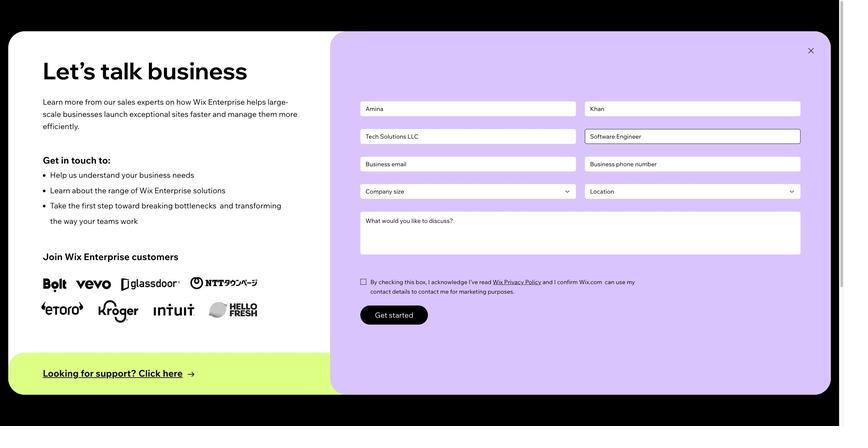 Task type: vqa. For each thing, say whether or not it's contained in the screenshot.
the top business
no



Task type: locate. For each thing, give the bounding box(es) containing it.
Last name text field
[[585, 102, 801, 116]]

First name text field
[[360, 102, 576, 116]]

Business phone number telephone field
[[585, 157, 801, 172]]



Task type: describe. For each thing, give the bounding box(es) containing it.
Business email email field
[[360, 157, 576, 172]]

Company text field
[[360, 129, 576, 144]]

What would you like to discuss? text field
[[360, 212, 801, 255]]

Job title text field
[[585, 129, 801, 144]]



